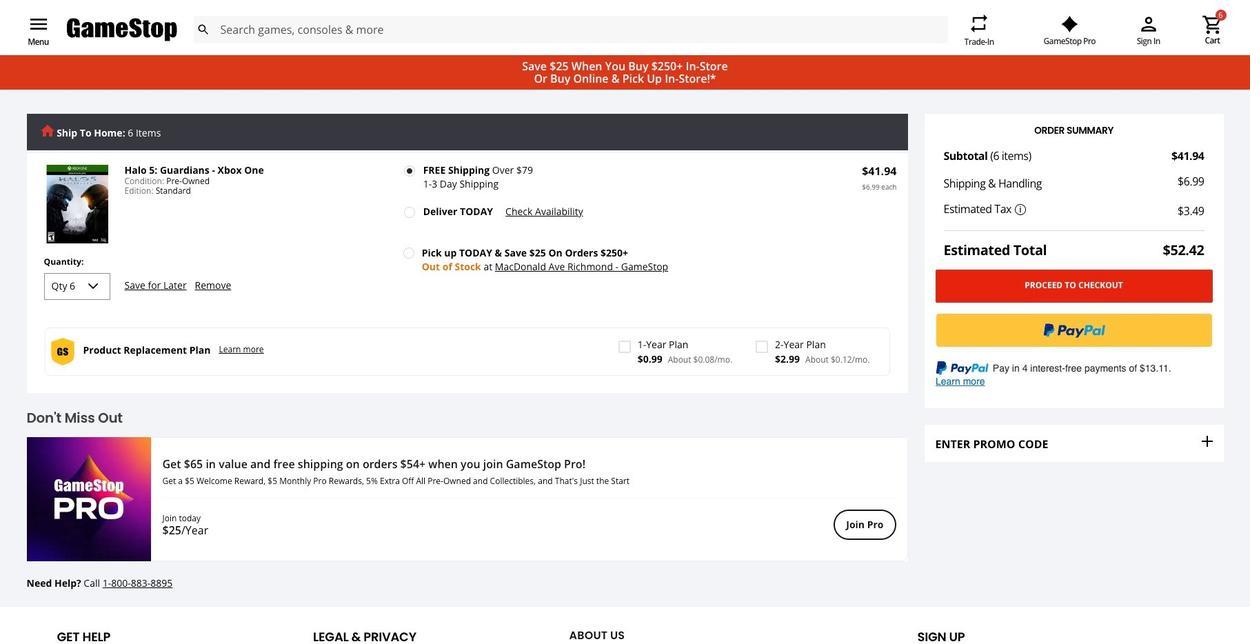 Task type: locate. For each thing, give the bounding box(es) containing it.
Search games, consoles & more search field
[[220, 16, 923, 44]]

halo 5: guardians - xbox one image
[[38, 165, 116, 244]]

None search field
[[193, 16, 948, 44]]



Task type: vqa. For each thing, say whether or not it's contained in the screenshot.
GameStop Pro Icon on the top of the page
yes



Task type: describe. For each thing, give the bounding box(es) containing it.
gamestop image
[[67, 16, 177, 43]]

alt1 image
[[27, 437, 151, 561]]

profile image
[[1138, 13, 1160, 35]]

gamestop pro icon image
[[1061, 16, 1078, 32]]



